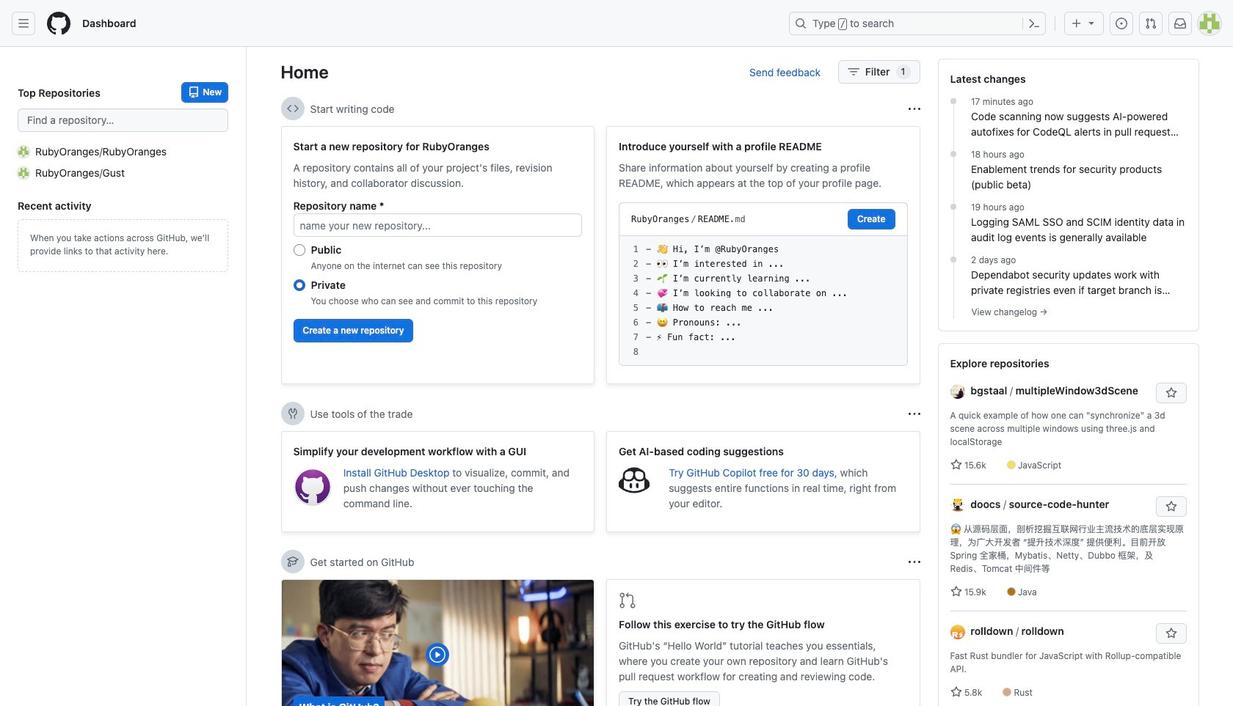 Task type: describe. For each thing, give the bounding box(es) containing it.
star this repository image for the @doocs profile image
[[1165, 501, 1177, 513]]

mortar board image
[[287, 556, 298, 568]]

star this repository image for "@rolldown profile" image
[[1165, 628, 1177, 640]]

issue opened image
[[1116, 18, 1128, 29]]

git pull request image
[[1145, 18, 1157, 29]]

explore repositories navigation
[[938, 344, 1199, 707]]

command palette image
[[1028, 18, 1040, 29]]

@bgstaal profile image
[[950, 385, 965, 400]]

start a new repository element
[[281, 126, 595, 385]]

code image
[[287, 103, 298, 115]]

what is github? image
[[282, 581, 594, 707]]

name your new repository... text field
[[293, 214, 582, 237]]

git pull request image
[[619, 592, 636, 610]]

why am i seeing this? image for try the github flow element
[[908, 557, 920, 569]]

explore element
[[938, 59, 1199, 707]]

triangle down image
[[1086, 17, 1097, 29]]

star image for @bgstaal profile image
[[950, 460, 962, 471]]

homepage image
[[47, 12, 70, 35]]

star image for "@rolldown profile" image
[[950, 687, 962, 699]]

@rolldown profile image
[[950, 626, 965, 640]]

star image
[[950, 587, 962, 598]]



Task type: vqa. For each thing, say whether or not it's contained in the screenshot.
@doocs profile image
yes



Task type: locate. For each thing, give the bounding box(es) containing it.
what is github? element
[[281, 580, 595, 707]]

filter image
[[848, 66, 860, 78]]

why am i seeing this? image
[[908, 409, 920, 420]]

1 dot fill image from the top
[[948, 95, 959, 107]]

1 vertical spatial star image
[[950, 687, 962, 699]]

1 vertical spatial star this repository image
[[1165, 628, 1177, 640]]

4 dot fill image from the top
[[948, 254, 959, 266]]

2 star this repository image from the top
[[1165, 628, 1177, 640]]

None radio
[[293, 244, 305, 256], [293, 280, 305, 291], [293, 244, 305, 256], [293, 280, 305, 291]]

Find a repository… text field
[[18, 109, 228, 132]]

simplify your development workflow with a gui element
[[281, 432, 595, 533]]

1 star image from the top
[[950, 460, 962, 471]]

None submit
[[848, 209, 895, 230]]

0 vertical spatial star image
[[950, 460, 962, 471]]

gust image
[[18, 167, 29, 179]]

star image
[[950, 460, 962, 471], [950, 687, 962, 699]]

Top Repositories search field
[[18, 109, 228, 132]]

0 vertical spatial why am i seeing this? image
[[908, 103, 920, 115]]

github desktop image
[[293, 468, 332, 507]]

star image down "@rolldown profile" image
[[950, 687, 962, 699]]

1 star this repository image from the top
[[1165, 501, 1177, 513]]

why am i seeing this? image
[[908, 103, 920, 115], [908, 557, 920, 569]]

2 why am i seeing this? image from the top
[[908, 557, 920, 569]]

tools image
[[287, 408, 298, 420]]

1 why am i seeing this? image from the top
[[908, 103, 920, 115]]

try the github flow element
[[606, 580, 920, 707]]

play image
[[429, 647, 446, 664]]

2 star image from the top
[[950, 687, 962, 699]]

star this repository image
[[1165, 501, 1177, 513], [1165, 628, 1177, 640]]

notifications image
[[1174, 18, 1186, 29]]

1 vertical spatial why am i seeing this? image
[[908, 557, 920, 569]]

get ai-based coding suggestions element
[[606, 432, 920, 533]]

none submit inside introduce yourself with a profile readme element
[[848, 209, 895, 230]]

2 dot fill image from the top
[[948, 148, 959, 160]]

plus image
[[1071, 18, 1083, 29]]

@doocs profile image
[[950, 499, 965, 513]]

dot fill image
[[948, 95, 959, 107], [948, 148, 959, 160], [948, 201, 959, 213], [948, 254, 959, 266]]

star this repository image
[[1165, 388, 1177, 399]]

introduce yourself with a profile readme element
[[606, 126, 920, 385]]

why am i seeing this? image for introduce yourself with a profile readme element
[[908, 103, 920, 115]]

3 dot fill image from the top
[[948, 201, 959, 213]]

star image up the @doocs profile image
[[950, 460, 962, 471]]

0 vertical spatial star this repository image
[[1165, 501, 1177, 513]]

rubyoranges image
[[18, 146, 29, 157]]



